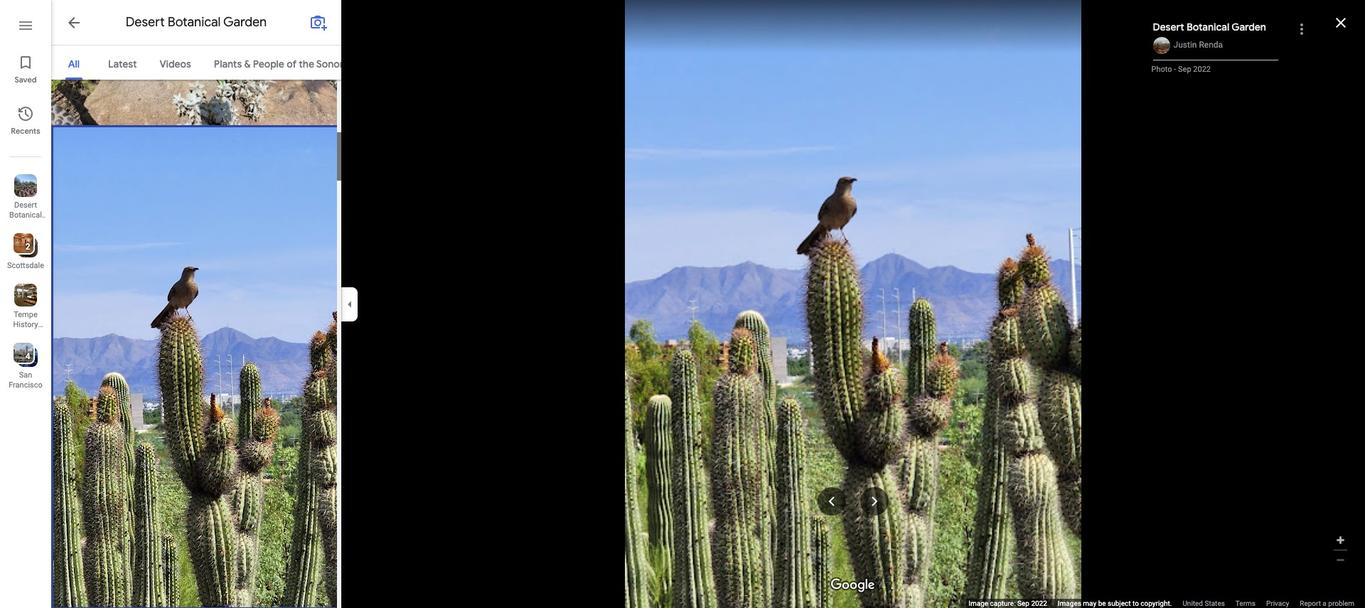 Task type: locate. For each thing, give the bounding box(es) containing it.
photos of desert botanical garden main content
[[51, 0, 446, 608]]

botanical up videos button
[[168, 14, 221, 31]]

2022 inside footer
[[1031, 599, 1047, 607]]

videos
[[160, 58, 191, 70]]

menu image
[[17, 17, 34, 34]]

desert botanical garden up renda
[[1153, 21, 1267, 33]]

tab list
[[51, 46, 446, 80]]

sep right capture:
[[1018, 599, 1030, 607]]

0 vertical spatial 2022
[[1194, 65, 1211, 74]]

2022 left the images
[[1031, 599, 1047, 607]]

justin
[[1174, 40, 1197, 50]]

trail
[[416, 58, 435, 70]]

museum
[[10, 330, 41, 339]]

2022
[[1194, 65, 1211, 74], [1031, 599, 1047, 607]]

desert botanical garden inside "main content"
[[126, 14, 267, 31]]

collapse side panel image
[[342, 296, 358, 312]]

sep for -
[[1178, 65, 1192, 74]]

footer
[[969, 599, 1365, 608]]

botanical up 2
[[9, 210, 42, 220]]

botanical
[[168, 14, 221, 31], [1187, 21, 1230, 33], [9, 210, 42, 220]]

0 horizontal spatial 2022
[[1031, 599, 1047, 607]]

photo - sep 2022
[[1152, 65, 1211, 74]]

may
[[1083, 599, 1097, 607]]

0 horizontal spatial botanical
[[9, 210, 42, 220]]

tempe history museum
[[10, 310, 41, 339]]

problem
[[1329, 599, 1355, 607]]

sep
[[1178, 65, 1192, 74], [1018, 599, 1030, 607]]

-
[[1174, 65, 1176, 74]]

renda
[[1199, 40, 1223, 50]]

terms button
[[1236, 599, 1256, 608]]

zoom out image
[[1336, 555, 1346, 565]]

0 vertical spatial sep
[[1178, 65, 1192, 74]]

view justin renda's profile image
[[1153, 37, 1170, 54]]

desert
[[126, 14, 165, 31], [1153, 21, 1185, 33], [357, 58, 388, 70], [14, 201, 37, 210]]

desert botanical garden up 2
[[9, 201, 42, 230]]

desert up 2
[[14, 201, 37, 210]]

1 vertical spatial 2022
[[1031, 599, 1047, 607]]

1 horizontal spatial sep
[[1178, 65, 1192, 74]]

photo 3 image
[[51, 0, 340, 125]]

san francisco
[[9, 371, 43, 390]]

privacy button
[[1266, 599, 1289, 608]]

1 horizontal spatial desert botanical garden
[[126, 14, 267, 31]]

0 horizontal spatial sep
[[1018, 599, 1030, 607]]

footer inside 'google maps' element
[[969, 599, 1365, 608]]

zoom in image
[[1336, 535, 1346, 545]]

desert left loop
[[357, 58, 388, 70]]

footer containing image capture: sep 2022
[[969, 599, 1365, 608]]

to
[[1133, 599, 1139, 607]]

scottsdale
[[7, 261, 44, 270]]

desert inside button
[[357, 58, 388, 70]]

latest button
[[97, 46, 148, 80]]

of
[[287, 58, 297, 70]]

0 horizontal spatial desert botanical garden
[[9, 201, 42, 230]]

list
[[0, 0, 51, 608]]

justin renda
[[1174, 40, 1223, 50]]

saved button
[[0, 48, 51, 88]]

sep right -
[[1178, 65, 1192, 74]]

0 horizontal spatial garden
[[13, 220, 38, 230]]

desert up latest button
[[126, 14, 165, 31]]

copyright.
[[1141, 599, 1172, 607]]

4
[[25, 351, 30, 361]]

loop
[[391, 58, 414, 70]]

justin renda link
[[1174, 40, 1223, 50]]

image capture: sep 2022
[[969, 599, 1047, 607]]

videos button
[[148, 46, 203, 80]]

report
[[1300, 599, 1321, 607]]

plants & people of the sonoran desert loop trail button
[[203, 46, 446, 80]]

1 vertical spatial sep
[[1018, 599, 1030, 607]]

report a problem
[[1300, 599, 1355, 607]]

history
[[13, 320, 38, 329]]

1 horizontal spatial 2022
[[1194, 65, 1211, 74]]

garden
[[223, 14, 267, 31], [1232, 21, 1267, 33], [13, 220, 38, 230]]

1 horizontal spatial garden
[[223, 14, 267, 31]]

sonoran
[[316, 58, 355, 70]]

botanical up renda
[[1187, 21, 1230, 33]]

all button
[[51, 46, 97, 80]]

back image
[[65, 14, 82, 31]]

desert botanical garden inside button
[[9, 201, 42, 230]]

tab list containing all
[[51, 46, 446, 80]]

desert botanical garden
[[126, 14, 267, 31], [1153, 21, 1267, 33], [9, 201, 42, 230]]

francisco
[[9, 380, 43, 390]]

2022 down justin renda link
[[1194, 65, 1211, 74]]

4 places element
[[15, 350, 30, 363]]

add a photo image
[[310, 14, 327, 31]]

desert botanical garden up videos button
[[126, 14, 267, 31]]

1 horizontal spatial botanical
[[168, 14, 221, 31]]



Task type: vqa. For each thing, say whether or not it's contained in the screenshot.
Desert
yes



Task type: describe. For each thing, give the bounding box(es) containing it.
2 horizontal spatial garden
[[1232, 21, 1267, 33]]

sep for capture:
[[1018, 599, 1030, 607]]

terms
[[1236, 599, 1256, 607]]

botanical inside button
[[9, 210, 42, 220]]

subject
[[1108, 599, 1131, 607]]

photo
[[1152, 65, 1172, 74]]

tempe
[[14, 310, 38, 319]]

images
[[1058, 599, 1082, 607]]

all
[[68, 58, 80, 70]]

plants
[[214, 58, 242, 70]]

google maps element
[[0, 0, 1365, 608]]

2 horizontal spatial desert botanical garden
[[1153, 21, 1267, 33]]

people
[[253, 58, 284, 70]]

2
[[25, 242, 30, 252]]

image
[[969, 599, 989, 607]]

recents button
[[0, 100, 51, 139]]

list containing saved
[[0, 0, 51, 608]]

san
[[19, 371, 32, 380]]

a
[[1323, 599, 1327, 607]]

be
[[1098, 599, 1106, 607]]

united
[[1183, 599, 1203, 607]]

desert inside button
[[14, 201, 37, 210]]

saved
[[15, 75, 37, 85]]

privacy
[[1266, 599, 1289, 607]]

botanical inside "main content"
[[168, 14, 221, 31]]

2022 for photo - sep 2022
[[1194, 65, 1211, 74]]

2022 for image capture: sep 2022
[[1031, 599, 1047, 607]]

capture:
[[990, 599, 1016, 607]]

garden inside photos of desert botanical garden "main content"
[[223, 14, 267, 31]]

latest
[[108, 58, 137, 70]]

states
[[1205, 599, 1225, 607]]

report a problem link
[[1300, 599, 1355, 608]]

plants & people of the sonoran desert loop trail
[[214, 58, 435, 70]]

tab list inside 'google maps' element
[[51, 46, 446, 80]]

united states button
[[1183, 599, 1225, 608]]

desert botanical garden button
[[0, 169, 51, 230]]

recents
[[11, 126, 40, 136]]

garden inside desert botanical garden
[[13, 220, 38, 230]]

images may be subject to copyright.
[[1058, 599, 1172, 607]]

&
[[244, 58, 251, 70]]

2 places element
[[15, 240, 30, 253]]

tempe history museum button
[[0, 278, 51, 339]]

desert up view justin renda's profile image on the right top of the page
[[1153, 21, 1185, 33]]

2 horizontal spatial botanical
[[1187, 21, 1230, 33]]

the
[[299, 58, 314, 70]]

united states
[[1183, 599, 1225, 607]]



